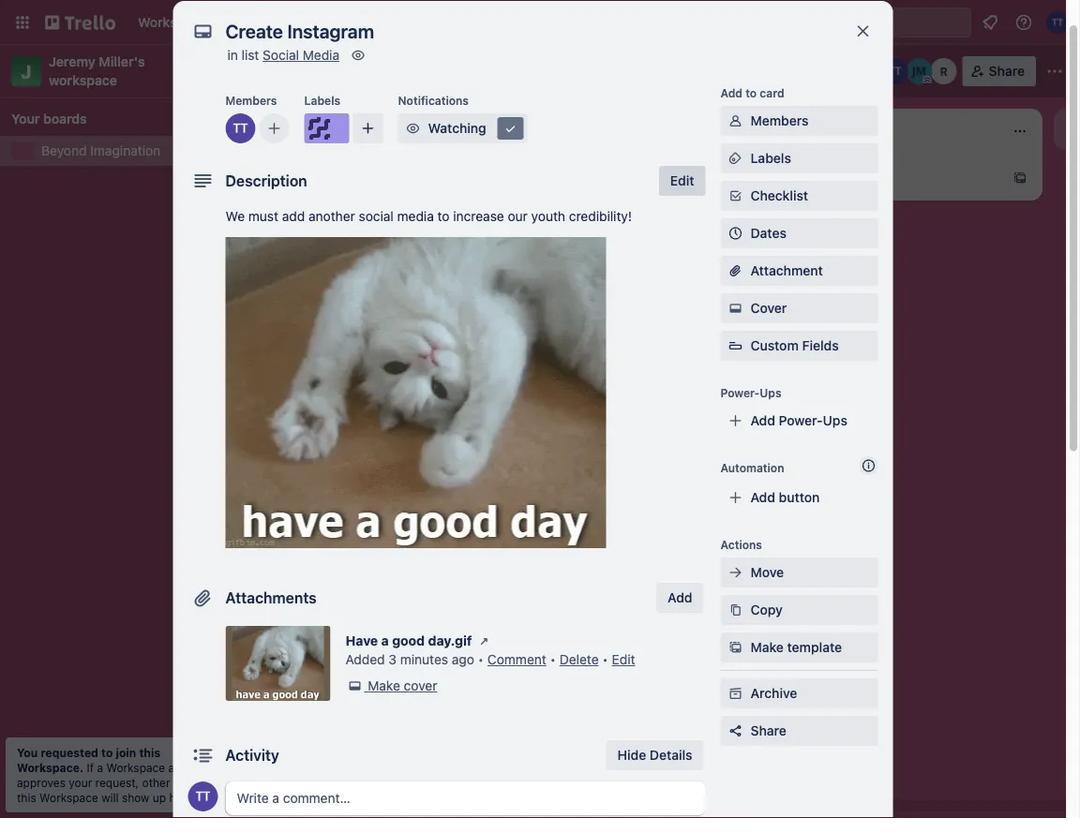 Task type: vqa. For each thing, say whether or not it's contained in the screenshot.
Make cover link
yes



Task type: describe. For each thing, give the bounding box(es) containing it.
sm image right media
[[349, 46, 368, 65]]

1 horizontal spatial create from template… image
[[1013, 171, 1028, 186]]

watching button
[[398, 114, 528, 144]]

added
[[346, 653, 385, 668]]

a right youth
[[587, 215, 595, 231]]

hide
[[618, 748, 646, 764]]

add down kickoff at the left top of the page
[[293, 283, 317, 298]]

button
[[779, 491, 820, 506]]

have\_a\_good\_day.gif image
[[226, 238, 606, 549]]

1 horizontal spatial share
[[989, 63, 1025, 79]]

color: purple, title: none image
[[304, 114, 349, 144]]

sm image for archive
[[726, 685, 745, 704]]

create instagram link
[[274, 173, 491, 191]]

0 horizontal spatial terry turtle (terryturtle) image
[[188, 783, 218, 813]]

day.gif
[[428, 634, 472, 649]]

back to home image
[[45, 8, 115, 38]]

checklist
[[751, 189, 808, 204]]

checklist link
[[721, 181, 878, 211]]

copy link
[[721, 596, 878, 626]]

3
[[389, 653, 397, 668]]

ups inside add power-ups link
[[823, 414, 848, 429]]

comment link
[[488, 653, 547, 668]]

move
[[751, 566, 784, 581]]

your boards with 1 items element
[[11, 108, 223, 130]]

beyond inside text field
[[268, 61, 329, 81]]

our
[[508, 209, 528, 225]]

make template
[[751, 641, 842, 656]]

add button
[[751, 491, 820, 506]]

sm image for make cover
[[346, 678, 364, 696]]

1 vertical spatial beyond imagination
[[41, 143, 161, 159]]

cover
[[751, 301, 787, 317]]

automation
[[721, 462, 785, 475]]

this inside you requested to join this workspace.
[[139, 747, 161, 760]]

0 horizontal spatial ups
[[760, 387, 782, 400]]

description
[[226, 173, 307, 190]]

custom fields
[[751, 339, 839, 354]]

approves
[[17, 777, 66, 790]]

have a good day.gif
[[346, 634, 472, 649]]

request,
[[95, 777, 139, 790]]

0 vertical spatial power-
[[721, 387, 760, 400]]

delete link
[[560, 653, 599, 668]]

delete
[[560, 653, 599, 668]]

your boards
[[11, 111, 87, 127]]

2 horizontal spatial add a card
[[825, 170, 892, 186]]

j
[[21, 60, 32, 82]]

attachment button
[[721, 257, 878, 287]]

here.
[[169, 792, 196, 805]]

edit button
[[659, 166, 706, 196]]

Board name text field
[[259, 56, 437, 86]]

edit inside button
[[670, 174, 695, 189]]

kickoff meeting
[[274, 242, 369, 257]]

requested
[[41, 747, 98, 760]]

up
[[153, 792, 166, 805]]

ago
[[452, 653, 474, 668]]

social media link
[[263, 48, 340, 63]]

add a card button for the right create from template… image
[[795, 163, 1005, 193]]

social
[[359, 209, 394, 225]]

increase
[[453, 209, 504, 225]]

1 vertical spatial edit
[[612, 653, 635, 668]]

youth
[[531, 209, 566, 225]]

template
[[787, 641, 842, 656]]

imagination inside text field
[[333, 61, 428, 81]]

0 vertical spatial share button
[[963, 56, 1036, 86]]

1 vertical spatial labels
[[751, 151, 791, 166]]

notifications
[[398, 94, 469, 107]]

miller's
[[99, 54, 145, 69]]

you
[[17, 747, 38, 760]]

attachments
[[226, 590, 317, 608]]

sm image for checklist
[[726, 187, 745, 206]]

good
[[392, 634, 425, 649]]

sm image for cover
[[726, 300, 745, 318]]

edit link
[[612, 653, 635, 668]]

dates
[[751, 226, 787, 242]]

comment
[[488, 653, 547, 668]]

if
[[87, 762, 94, 775]]

show
[[122, 792, 149, 805]]

2 1 from the left
[[360, 200, 365, 213]]

card for the left create from template… image
[[332, 283, 359, 298]]

0 vertical spatial workspace
[[106, 762, 165, 775]]

0 horizontal spatial add a card
[[293, 283, 359, 298]]

open information menu image
[[1015, 13, 1034, 32]]

media
[[303, 48, 340, 63]]

this inside if a workspace admin approves your request, other boards in this workspace will show up here.
[[17, 792, 36, 805]]

boards inside if a workspace admin approves your request, other boards in this workspace will show up here.
[[173, 777, 210, 790]]

your
[[69, 777, 92, 790]]

create instagram
[[274, 174, 378, 189]]

1 horizontal spatial in
[[227, 48, 238, 63]]

make cover
[[368, 679, 437, 694]]

other
[[142, 777, 170, 790]]

add up dates button
[[825, 170, 850, 186]]

details
[[650, 748, 693, 764]]

added 3 minutes ago
[[346, 653, 474, 668]]

0 notifications image
[[979, 11, 1002, 34]]

1 horizontal spatial terry turtle (terryturtle) image
[[882, 58, 909, 84]]

kickoff
[[274, 242, 316, 257]]

card for create from template… icon
[[598, 215, 626, 231]]

primary element
[[0, 0, 1080, 45]]

to inside you requested to join this workspace.
[[101, 747, 113, 760]]

dates button
[[721, 219, 878, 249]]

instagram
[[318, 174, 378, 189]]

labels link
[[721, 144, 878, 174]]

r
[[940, 65, 948, 78]]

we must add another social media to increase our youth credibility!
[[226, 209, 632, 225]]

create
[[274, 174, 314, 189]]

in list social media
[[227, 48, 340, 63]]

add left the 'copy'
[[668, 591, 693, 606]]

sm image for watching
[[404, 120, 423, 138]]

power-ups
[[721, 387, 782, 400]]

create from template… image
[[747, 216, 762, 231]]

r button
[[931, 58, 957, 84]]

1 horizontal spatial members
[[751, 113, 809, 129]]

list
[[242, 48, 259, 63]]

1 horizontal spatial add a card
[[559, 215, 626, 231]]

hide details
[[618, 748, 693, 764]]

you requested to join this workspace.
[[17, 747, 161, 775]]



Task type: locate. For each thing, give the bounding box(es) containing it.
members
[[226, 94, 277, 107], [751, 113, 809, 129]]

jeremy miller's workspace
[[49, 54, 148, 88]]

admin
[[168, 762, 201, 775]]

meeting
[[320, 242, 369, 257]]

add a card
[[825, 170, 892, 186], [559, 215, 626, 231], [293, 283, 359, 298]]

power-
[[721, 387, 760, 400], [779, 414, 823, 429]]

0 vertical spatial edit
[[670, 174, 695, 189]]

a up dates button
[[854, 170, 861, 186]]

this
[[139, 747, 161, 760], [17, 792, 36, 805]]

add down the power-ups
[[751, 414, 776, 429]]

0 vertical spatial labels
[[304, 94, 341, 107]]

edit
[[670, 174, 695, 189], [612, 653, 635, 668]]

0 vertical spatial boards
[[43, 111, 87, 127]]

0 horizontal spatial create from template… image
[[480, 283, 495, 298]]

1 vertical spatial beyond
[[41, 143, 87, 159]]

imagination down 'your boards with 1 items' element
[[90, 143, 161, 159]]

1 vertical spatial terry turtle (terryturtle) image
[[188, 783, 218, 813]]

0 horizontal spatial this
[[17, 792, 36, 805]]

beyond imagination down 'your boards with 1 items' element
[[41, 143, 161, 159]]

make down the 'copy'
[[751, 641, 784, 656]]

0 horizontal spatial add a card button
[[263, 276, 473, 306]]

add a card down kickoff meeting
[[293, 283, 359, 298]]

1 vertical spatial share
[[751, 724, 787, 740]]

sm image left make template
[[726, 639, 745, 658]]

archive link
[[721, 679, 878, 709]]

actions
[[721, 539, 762, 552]]

jeremy miller (jeremymiller198) image
[[907, 58, 933, 84]]

0 vertical spatial add a card
[[825, 170, 892, 186]]

0 horizontal spatial imagination
[[90, 143, 161, 159]]

1 horizontal spatial 1
[[360, 200, 365, 213]]

0 vertical spatial this
[[139, 747, 161, 760]]

workspace down your
[[39, 792, 98, 805]]

0 vertical spatial terry turtle (terryturtle) image
[[1047, 11, 1069, 34]]

beyond imagination up color: purple, title: none icon
[[268, 61, 428, 81]]

sm image inside cover link
[[726, 300, 745, 318]]

sm image right edit button
[[726, 150, 745, 168]]

0 horizontal spatial share
[[751, 724, 787, 740]]

sm image left checklist
[[726, 187, 745, 206]]

in left list
[[227, 48, 238, 63]]

cover link
[[721, 294, 878, 324]]

sm image
[[349, 46, 368, 65], [726, 150, 745, 168], [726, 300, 745, 318], [726, 602, 745, 620], [346, 678, 364, 696]]

have
[[346, 634, 378, 649]]

imagination
[[333, 61, 428, 81], [90, 143, 161, 159]]

sm image inside move link
[[726, 564, 745, 583]]

sm image for move
[[726, 564, 745, 583]]

members down add to card
[[751, 113, 809, 129]]

create from template… image
[[1013, 171, 1028, 186], [480, 283, 495, 298]]

1 down create instagram
[[323, 200, 328, 213]]

1 horizontal spatial power-
[[779, 414, 823, 429]]

sm image for copy
[[726, 602, 745, 620]]

share
[[989, 63, 1025, 79], [751, 724, 787, 740]]

1 vertical spatial make
[[368, 679, 400, 694]]

1 horizontal spatial beyond imagination
[[268, 61, 428, 81]]

add to card
[[721, 87, 785, 100]]

beyond imagination inside text field
[[268, 61, 428, 81]]

to
[[746, 87, 757, 100], [438, 209, 450, 225], [101, 747, 113, 760]]

add a card right our
[[559, 215, 626, 231]]

1 horizontal spatial edit
[[670, 174, 695, 189]]

0 horizontal spatial edit
[[612, 653, 635, 668]]

0 horizontal spatial share button
[[721, 717, 878, 747]]

0 vertical spatial ups
[[760, 387, 782, 400]]

show menu image
[[1046, 62, 1064, 81]]

workspace down join
[[106, 762, 165, 775]]

sm image inside the archive link
[[726, 685, 745, 704]]

share button down 0 notifications 'icon'
[[963, 56, 1036, 86]]

1 vertical spatial workspace
[[39, 792, 98, 805]]

1 horizontal spatial this
[[139, 747, 161, 760]]

0 horizontal spatial members
[[226, 94, 277, 107]]

share left show menu icon
[[989, 63, 1025, 79]]

2 vertical spatial terry turtle (terryturtle) image
[[226, 114, 256, 144]]

0 horizontal spatial make
[[368, 679, 400, 694]]

make template link
[[721, 634, 878, 664]]

terry turtle (terryturtle) image
[[1047, 11, 1069, 34], [882, 58, 909, 84], [226, 114, 256, 144]]

0 horizontal spatial to
[[101, 747, 113, 760]]

2 vertical spatial add a card
[[293, 283, 359, 298]]

add a card up dates button
[[825, 170, 892, 186]]

0 horizontal spatial beyond imagination
[[41, 143, 161, 159]]

add button button
[[721, 483, 878, 513]]

1 vertical spatial members
[[751, 113, 809, 129]]

sm image right day.gif
[[475, 633, 494, 651]]

workspace
[[106, 762, 165, 775], [39, 792, 98, 805]]

1 vertical spatial boards
[[173, 777, 210, 790]]

0 vertical spatial beyond
[[268, 61, 329, 81]]

1 1 from the left
[[323, 200, 328, 213]]

ups up add power-ups
[[760, 387, 782, 400]]

1 down instagram
[[360, 200, 365, 213]]

0 vertical spatial members
[[226, 94, 277, 107]]

boards down "admin"
[[173, 777, 210, 790]]

1 horizontal spatial boards
[[173, 777, 210, 790]]

copy
[[751, 603, 783, 619]]

a right if
[[97, 762, 103, 775]]

add
[[282, 209, 305, 225]]

None text field
[[216, 15, 835, 48]]

sm image
[[726, 112, 745, 131], [404, 120, 423, 138], [501, 120, 520, 138], [726, 187, 745, 206], [726, 564, 745, 583], [475, 633, 494, 651], [726, 639, 745, 658], [726, 685, 745, 704]]

sm image for members
[[726, 112, 745, 131]]

2 horizontal spatial to
[[746, 87, 757, 100]]

to up members link
[[746, 87, 757, 100]]

sm image inside make template link
[[726, 639, 745, 658]]

2 vertical spatial add a card button
[[263, 276, 473, 306]]

move link
[[721, 559, 878, 589]]

sm image right watching
[[501, 120, 520, 138]]

0 vertical spatial terry turtle (terryturtle) image
[[473, 195, 495, 218]]

custom
[[751, 339, 799, 354]]

must
[[248, 209, 278, 225]]

1 vertical spatial imagination
[[90, 143, 161, 159]]

sm image down added
[[346, 678, 364, 696]]

0 horizontal spatial workspace
[[39, 792, 98, 805]]

card
[[760, 87, 785, 100], [864, 170, 892, 186], [598, 215, 626, 231], [332, 283, 359, 298]]

0 vertical spatial to
[[746, 87, 757, 100]]

make for make template
[[751, 641, 784, 656]]

0 horizontal spatial 1
[[323, 200, 328, 213]]

1 horizontal spatial workspace
[[106, 762, 165, 775]]

beyond
[[268, 61, 329, 81], [41, 143, 87, 159]]

add down the automation
[[751, 491, 776, 506]]

in
[[227, 48, 238, 63], [213, 777, 223, 790]]

add right our
[[559, 215, 584, 231]]

2 vertical spatial to
[[101, 747, 113, 760]]

0 horizontal spatial boards
[[43, 111, 87, 127]]

add a card button for create from template… icon
[[529, 208, 739, 238]]

to left join
[[101, 747, 113, 760]]

social
[[263, 48, 299, 63]]

sm image down add to card
[[726, 112, 745, 131]]

1 vertical spatial to
[[438, 209, 450, 225]]

automation image
[[762, 56, 789, 83]]

a down kickoff meeting
[[321, 283, 328, 298]]

1 vertical spatial in
[[213, 777, 223, 790]]

add button
[[657, 584, 704, 614]]

1 horizontal spatial terry turtle (terryturtle) image
[[473, 195, 495, 218]]

boards
[[43, 111, 87, 127], [173, 777, 210, 790]]

will
[[101, 792, 119, 805]]

0 vertical spatial in
[[227, 48, 238, 63]]

if a workspace admin approves your request, other boards in this workspace will show up here.
[[17, 762, 223, 805]]

beyond imagination link
[[41, 142, 233, 160]]

hide details link
[[606, 741, 704, 771]]

1 vertical spatial power-
[[779, 414, 823, 429]]

another
[[309, 209, 355, 225]]

beyond imagination
[[268, 61, 428, 81], [41, 143, 161, 159]]

share down archive
[[751, 724, 787, 740]]

make cover link
[[346, 678, 437, 696]]

a
[[854, 170, 861, 186], [587, 215, 595, 231], [321, 283, 328, 298], [381, 634, 389, 649], [97, 762, 103, 775]]

1 horizontal spatial make
[[751, 641, 784, 656]]

sm image left the 'copy'
[[726, 602, 745, 620]]

1 vertical spatial share button
[[721, 717, 878, 747]]

add power-ups
[[751, 414, 848, 429]]

custom fields button
[[721, 337, 878, 356]]

your
[[11, 111, 40, 127]]

imagination up notifications
[[333, 61, 428, 81]]

members up 'add members to card' image
[[226, 94, 277, 107]]

share button
[[963, 56, 1036, 86], [721, 717, 878, 747]]

terry turtle (terryturtle) image down "admin"
[[188, 783, 218, 813]]

sm image for make template
[[726, 639, 745, 658]]

Write a comment text field
[[226, 783, 706, 816]]

2 horizontal spatial terry turtle (terryturtle) image
[[1047, 11, 1069, 34]]

2 horizontal spatial add a card button
[[795, 163, 1005, 193]]

1 vertical spatial add a card button
[[529, 208, 739, 238]]

0 vertical spatial add a card button
[[795, 163, 1005, 193]]

a inside if a workspace admin approves your request, other boards in this workspace will show up here.
[[97, 762, 103, 775]]

fields
[[802, 339, 839, 354]]

labels up color: purple, title: none icon
[[304, 94, 341, 107]]

sm image down actions
[[726, 564, 745, 583]]

1 horizontal spatial add a card button
[[529, 208, 739, 238]]

0 horizontal spatial in
[[213, 777, 223, 790]]

boards right your
[[43, 111, 87, 127]]

0 vertical spatial share
[[989, 63, 1025, 79]]

power- down the power-ups
[[779, 414, 823, 429]]

make for make cover
[[368, 679, 400, 694]]

make down 3
[[368, 679, 400, 694]]

sm image inside checklist link
[[726, 187, 745, 206]]

make
[[751, 641, 784, 656], [368, 679, 400, 694]]

sm image inside "labels" link
[[726, 150, 745, 168]]

add power-ups link
[[721, 407, 878, 437]]

watching
[[428, 121, 486, 136]]

1 horizontal spatial ups
[[823, 414, 848, 429]]

to right media
[[438, 209, 450, 225]]

0 horizontal spatial beyond
[[41, 143, 87, 159]]

1 vertical spatial this
[[17, 792, 36, 805]]

1
[[323, 200, 328, 213], [360, 200, 365, 213]]

0 horizontal spatial power-
[[721, 387, 760, 400]]

join
[[116, 747, 136, 760]]

Search field
[[807, 8, 971, 37]]

in inside if a workspace admin approves your request, other boards in this workspace will show up here.
[[213, 777, 223, 790]]

sm image inside members link
[[726, 112, 745, 131]]

add a card button for the left create from template… image
[[263, 276, 473, 306]]

0 vertical spatial create from template… image
[[1013, 171, 1028, 186]]

terry turtle (terryturtle) image left 'add members to card' image
[[226, 114, 256, 144]]

terry turtle (terryturtle) image left our
[[473, 195, 495, 218]]

sm image inside the copy link
[[726, 602, 745, 620]]

labels up checklist
[[751, 151, 791, 166]]

this right join
[[139, 747, 161, 760]]

add up members link
[[721, 87, 743, 100]]

0 horizontal spatial labels
[[304, 94, 341, 107]]

0 horizontal spatial terry turtle (terryturtle) image
[[226, 114, 256, 144]]

archive
[[751, 687, 798, 702]]

share button down the archive link
[[721, 717, 878, 747]]

0 vertical spatial imagination
[[333, 61, 428, 81]]

a up 3
[[381, 634, 389, 649]]

rubyanndersson (rubyanndersson) image
[[931, 58, 957, 84]]

in right the other
[[213, 777, 223, 790]]

1 horizontal spatial imagination
[[333, 61, 428, 81]]

1 horizontal spatial labels
[[751, 151, 791, 166]]

1 vertical spatial add a card
[[559, 215, 626, 231]]

ups down fields
[[823, 414, 848, 429]]

sm image left archive
[[726, 685, 745, 704]]

1 vertical spatial create from template… image
[[480, 283, 495, 298]]

add members to card image
[[267, 120, 282, 138]]

members link
[[721, 106, 878, 136]]

kickoff meeting link
[[274, 240, 491, 259]]

create board or workspace image
[[433, 13, 452, 32]]

power- down custom
[[721, 387, 760, 400]]

1 vertical spatial terry turtle (terryturtle) image
[[882, 58, 909, 84]]

1 horizontal spatial to
[[438, 209, 450, 225]]

1 vertical spatial ups
[[823, 414, 848, 429]]

terry turtle (terryturtle) image
[[473, 195, 495, 218], [188, 783, 218, 813]]

workspace.
[[17, 762, 84, 775]]

card for the right create from template… image
[[864, 170, 892, 186]]

minutes
[[400, 653, 448, 668]]

workspace
[[49, 73, 117, 88]]

sm image for labels
[[726, 150, 745, 168]]

activity
[[226, 747, 279, 765]]

jeremy
[[49, 54, 95, 69]]

1 horizontal spatial share button
[[963, 56, 1036, 86]]

sm image down notifications
[[404, 120, 423, 138]]

1 horizontal spatial beyond
[[268, 61, 329, 81]]

this down approves
[[17, 792, 36, 805]]

terry turtle (terryturtle) image left r
[[882, 58, 909, 84]]

sm image left the cover
[[726, 300, 745, 318]]

terry turtle (terryturtle) image right open information menu icon
[[1047, 11, 1069, 34]]

media
[[397, 209, 434, 225]]

0 vertical spatial make
[[751, 641, 784, 656]]

0 vertical spatial beyond imagination
[[268, 61, 428, 81]]

credibility!
[[569, 209, 632, 225]]



